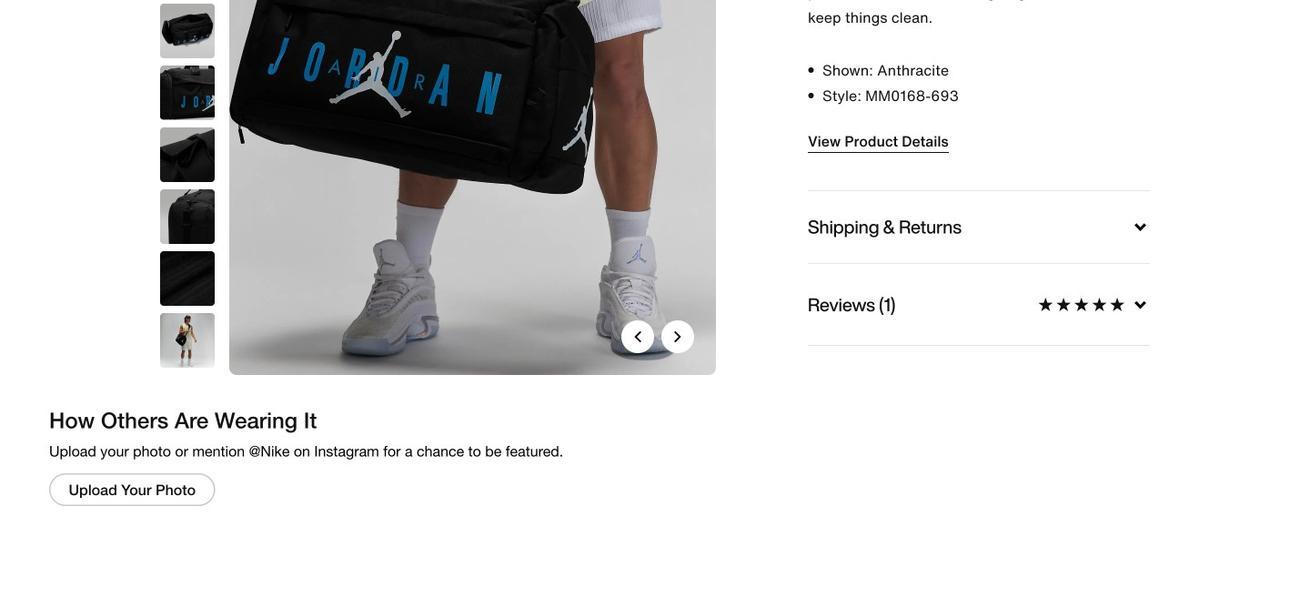 Task type: vqa. For each thing, say whether or not it's contained in the screenshot.
hi, jacob. account & favorites element
no



Task type: describe. For each thing, give the bounding box(es) containing it.
previous carousel button image
[[633, 331, 644, 342]]



Task type: locate. For each thing, give the bounding box(es) containing it.
next carousel button image
[[673, 331, 684, 342]]

air jordan velocity duffel bag (medium, 55l) image
[[229, 0, 716, 375], [160, 3, 215, 58], [160, 65, 215, 120], [160, 127, 215, 182], [160, 189, 215, 244], [160, 251, 215, 306], [160, 313, 215, 368]]

menu bar
[[310, 0, 1001, 4]]



